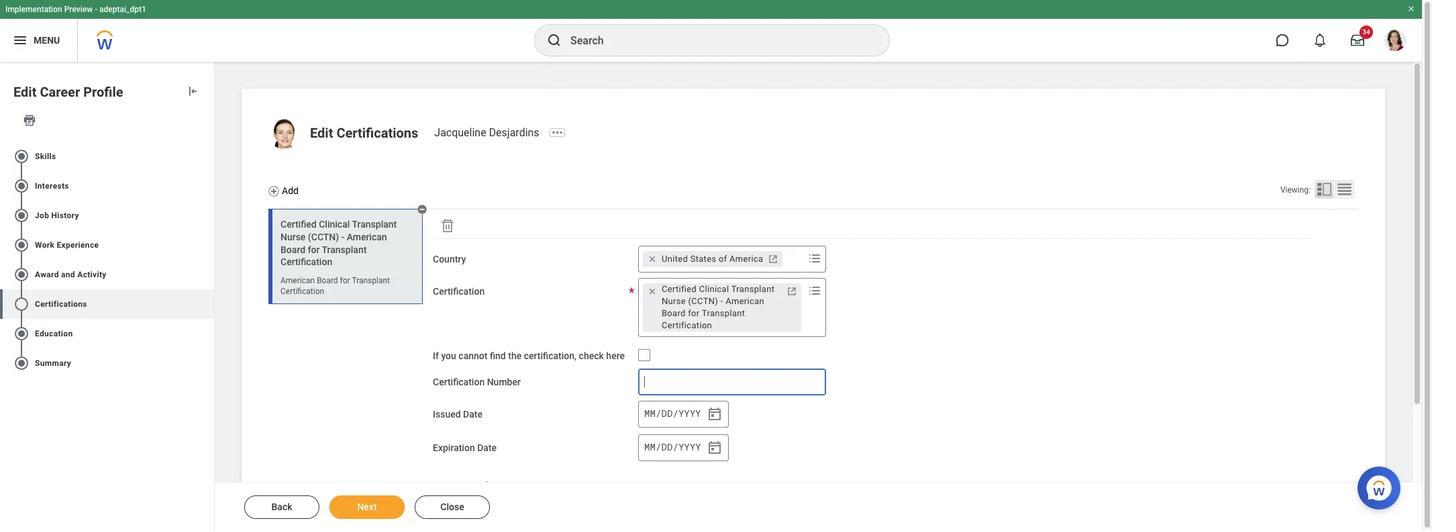 Task type: describe. For each thing, give the bounding box(es) containing it.
attachments
[[456, 479, 526, 493]]

error image for history
[[201, 207, 214, 223]]

add
[[282, 185, 299, 196]]

list containing skills
[[0, 136, 214, 383]]

expiration
[[433, 442, 475, 453]]

justify image
[[12, 32, 28, 48]]

0 horizontal spatial for
[[308, 244, 320, 255]]

the
[[508, 350, 522, 361]]

certifications inside list
[[35, 299, 87, 309]]

radio custom image for certifications
[[13, 296, 30, 312]]

work
[[35, 240, 54, 250]]

date for expiration date
[[477, 442, 497, 453]]

certification number
[[433, 376, 521, 387]]

clinical inside option
[[699, 284, 729, 294]]

ext link image for certification
[[785, 285, 799, 298]]

0 vertical spatial nurse
[[281, 231, 306, 242]]

x small image
[[646, 285, 659, 298]]

certified clinical transplant nurse (cctn) - american board for transplant certification inside option
[[662, 284, 775, 330]]

radio custom image for job history
[[13, 207, 30, 223]]

34
[[1363, 28, 1371, 36]]

certification inside option
[[662, 320, 712, 330]]

next button
[[330, 495, 405, 519]]

job history
[[35, 211, 79, 220]]

close
[[441, 501, 464, 512]]

radio custom image
[[13, 325, 30, 342]]

adeptai_dpt1
[[99, 5, 146, 14]]

job
[[35, 211, 49, 220]]

award and activity
[[35, 270, 107, 279]]

prompts image for certification
[[807, 283, 823, 299]]

(cctn) inside option
[[688, 296, 718, 306]]

x small image
[[646, 252, 659, 266]]

edit certifications
[[310, 125, 418, 141]]

united states of america
[[662, 254, 764, 264]]

- inside option
[[721, 296, 723, 306]]

back button
[[244, 495, 320, 519]]

transformation import image
[[186, 85, 199, 98]]

experience
[[57, 240, 99, 250]]

job history link
[[0, 201, 214, 230]]

here
[[606, 350, 625, 361]]

board inside option
[[662, 308, 686, 318]]

skills
[[35, 152, 56, 161]]

skills link
[[0, 142, 214, 171]]

find
[[490, 350, 506, 361]]

Toggle to List Detail view radio
[[1315, 180, 1335, 199]]

nurse inside the certified clinical transplant nurse (cctn) - american board for transplant certification element
[[662, 296, 686, 306]]

united states of america element
[[662, 253, 764, 265]]

1 horizontal spatial -
[[341, 231, 345, 242]]

ext link image for country
[[766, 252, 780, 266]]

profile logan mcneil image
[[1385, 30, 1406, 54]]

if
[[433, 350, 439, 361]]

radio custom image for interests
[[13, 178, 30, 194]]

0 horizontal spatial certified
[[281, 219, 317, 230]]

calendar image
[[707, 440, 723, 456]]

error image for and
[[201, 266, 214, 282]]

american board for transplant certification
[[281, 276, 390, 296]]

implementation preview -   adeptai_dpt1
[[5, 5, 146, 14]]

error image for education
[[201, 325, 214, 342]]

prompts image for country
[[807, 250, 823, 267]]

radio custom image for skills
[[13, 148, 30, 164]]

award and activity link
[[0, 260, 214, 289]]

certification,
[[524, 350, 577, 361]]

for inside option
[[688, 308, 700, 318]]

desjardins
[[489, 126, 539, 139]]

close environment banner image
[[1408, 5, 1416, 13]]

issued date
[[433, 409, 483, 419]]

viewing:
[[1281, 185, 1311, 195]]

certification inside american board for transplant certification
[[281, 287, 324, 296]]

print image
[[23, 113, 36, 127]]

preview
[[64, 5, 93, 14]]

cannot
[[459, 350, 488, 361]]

search image
[[546, 32, 563, 48]]

implementation
[[5, 5, 62, 14]]

Toggle to Grid view radio
[[1335, 180, 1355, 199]]

certifications link
[[0, 289, 214, 319]]

delete image
[[440, 218, 456, 234]]

calendar image
[[707, 406, 723, 422]]

error image inside interests link
[[201, 178, 214, 194]]

jacqueline desjardins
[[435, 126, 539, 139]]

mm for issued date
[[644, 407, 656, 420]]

date for issued date
[[463, 409, 483, 419]]

chevron down image
[[438, 479, 447, 495]]

error image for experience
[[201, 237, 214, 253]]

radio custom image for summary
[[13, 355, 30, 371]]

error image for skills
[[201, 148, 214, 164]]

and
[[61, 270, 75, 279]]

profile
[[83, 84, 123, 100]]

jacqueline desjardins element
[[435, 126, 548, 139]]



Task type: locate. For each thing, give the bounding box(es) containing it.
mm inside the expiration date group
[[644, 441, 656, 453]]

clinical up american board for transplant certification
[[319, 219, 350, 230]]

0 horizontal spatial nurse
[[281, 231, 306, 242]]

1 vertical spatial yyyy
[[679, 441, 701, 453]]

1 horizontal spatial ext link image
[[785, 285, 799, 298]]

1 horizontal spatial for
[[340, 276, 350, 285]]

employee's photo (jacqueline desjardins) image
[[269, 118, 299, 149]]

-
[[95, 5, 97, 14], [341, 231, 345, 242], [721, 296, 723, 306]]

error image inside skills link
[[201, 148, 214, 164]]

dd for expiration date
[[662, 441, 673, 453]]

4 error image from the top
[[201, 355, 214, 371]]

0 vertical spatial dd
[[662, 407, 673, 420]]

add link
[[269, 185, 299, 198]]

certified right x small icon
[[662, 284, 697, 294]]

edit for edit certifications
[[310, 125, 333, 141]]

yyyy for expiration date
[[679, 441, 701, 453]]

1 error image from the top
[[201, 148, 214, 164]]

- up american board for transplant certification
[[341, 231, 345, 242]]

2 radio custom image from the top
[[13, 178, 30, 194]]

1 horizontal spatial certifications
[[337, 125, 418, 141]]

34 button
[[1343, 26, 1374, 55]]

7 radio custom image from the top
[[13, 355, 30, 371]]

2 horizontal spatial -
[[721, 296, 723, 306]]

error image inside work experience "link"
[[201, 237, 214, 253]]

edit up the print icon
[[13, 84, 37, 100]]

0 vertical spatial date
[[463, 409, 483, 419]]

2 dd from the top
[[662, 441, 673, 453]]

mm / dd / yyyy for issued date
[[644, 407, 701, 420]]

1 vertical spatial certifications
[[35, 299, 87, 309]]

1 yyyy from the top
[[679, 407, 701, 420]]

2 horizontal spatial american
[[726, 296, 765, 306]]

0 vertical spatial yyyy
[[679, 407, 701, 420]]

transplant
[[352, 219, 397, 230], [322, 244, 367, 255], [352, 276, 390, 285], [732, 284, 775, 294], [702, 308, 745, 318]]

united
[[662, 254, 688, 264]]

1 horizontal spatial certified clinical transplant nurse (cctn) - american board for transplant certification
[[662, 284, 775, 330]]

certified inside the certified clinical transplant nurse (cctn) - american board for transplant certification element
[[662, 284, 697, 294]]

2 vertical spatial american
[[726, 296, 765, 306]]

work experience link
[[0, 230, 214, 260]]

radio custom image left work
[[13, 237, 30, 253]]

0 vertical spatial for
[[308, 244, 320, 255]]

(cctn) down states
[[688, 296, 718, 306]]

1 mm from the top
[[644, 407, 656, 420]]

country
[[433, 254, 466, 264]]

clinical down the united states of america element
[[699, 284, 729, 294]]

2 yyyy from the top
[[679, 441, 701, 453]]

yyyy
[[679, 407, 701, 420], [679, 441, 701, 453]]

for
[[308, 244, 320, 255], [340, 276, 350, 285], [688, 308, 700, 318]]

radio custom image down radio custom image
[[13, 355, 30, 371]]

0 vertical spatial certified
[[281, 219, 317, 230]]

certifications
[[337, 125, 418, 141], [35, 299, 87, 309]]

0 horizontal spatial edit
[[13, 84, 37, 100]]

0 horizontal spatial ext link image
[[766, 252, 780, 266]]

certified clinical transplant nurse (cctn) - american board for transplant certification down the united states of america element
[[662, 284, 775, 330]]

1 vertical spatial clinical
[[699, 284, 729, 294]]

dd for issued date
[[662, 407, 673, 420]]

you
[[441, 350, 456, 361]]

1 vertical spatial (cctn)
[[688, 296, 718, 306]]

mm down the issued date group
[[644, 441, 656, 453]]

error image inside job history link
[[201, 207, 214, 223]]

0 horizontal spatial certifications
[[35, 299, 87, 309]]

3 error image from the top
[[201, 237, 214, 253]]

inbox large image
[[1351, 34, 1365, 47]]

2 horizontal spatial board
[[662, 308, 686, 318]]

next
[[357, 501, 377, 512]]

action bar region
[[220, 482, 1423, 531]]

board inside american board for transplant certification
[[317, 276, 338, 285]]

1 vertical spatial dd
[[662, 441, 673, 453]]

0 horizontal spatial -
[[95, 5, 97, 14]]

1 mm / dd / yyyy from the top
[[644, 407, 701, 420]]

radio custom image for award and activity
[[13, 266, 30, 282]]

1 vertical spatial prompts image
[[807, 283, 823, 299]]

radio custom image left interests
[[13, 178, 30, 194]]

0 vertical spatial edit
[[13, 84, 37, 100]]

radio custom image inside skills link
[[13, 148, 30, 164]]

edit for edit career profile
[[13, 84, 37, 100]]

nurse
[[281, 231, 306, 242], [662, 296, 686, 306]]

jacqueline
[[435, 126, 486, 139]]

certified clinical transplant nurse (cctn) - american board for transplant certification element
[[662, 283, 783, 332]]

2 mm / dd / yyyy from the top
[[644, 441, 701, 453]]

career
[[40, 84, 80, 100]]

error image
[[201, 178, 214, 194], [201, 207, 214, 223], [201, 237, 214, 253], [201, 266, 214, 282]]

(cctn) up american board for transplant certification
[[308, 231, 339, 242]]

- down of
[[721, 296, 723, 306]]

clinical
[[319, 219, 350, 230], [699, 284, 729, 294]]

0 vertical spatial certified clinical transplant nurse (cctn) - american board for transplant certification
[[281, 219, 397, 267]]

mm up the expiration date group
[[644, 407, 656, 420]]

3 radio custom image from the top
[[13, 207, 30, 223]]

1 horizontal spatial nurse
[[662, 296, 686, 306]]

1 vertical spatial mm / dd / yyyy
[[644, 441, 701, 453]]

award
[[35, 270, 59, 279]]

0 vertical spatial clinical
[[319, 219, 350, 230]]

close button
[[415, 495, 490, 519]]

activity
[[77, 270, 107, 279]]

mm
[[644, 407, 656, 420], [644, 441, 656, 453]]

1 horizontal spatial american
[[347, 231, 387, 242]]

united states of america, press delete to clear value, ctrl + enter opens in new window. option
[[643, 251, 782, 267]]

date right issued
[[463, 409, 483, 419]]

notifications large image
[[1314, 34, 1327, 47]]

of
[[719, 254, 727, 264]]

1 error image from the top
[[201, 178, 214, 194]]

dd down the issued date group
[[662, 441, 673, 453]]

Search Workday  search field
[[571, 26, 862, 55]]

radio custom image inside summary link
[[13, 355, 30, 371]]

radio custom image left skills
[[13, 148, 30, 164]]

certified clinical transplant nurse (cctn) - american board for transplant certification
[[281, 219, 397, 267], [662, 284, 775, 330]]

edit career profile
[[13, 84, 123, 100]]

issued
[[433, 409, 461, 419]]

1 horizontal spatial edit
[[310, 125, 333, 141]]

- right preview
[[95, 5, 97, 14]]

education link
[[0, 319, 214, 348]]

1 horizontal spatial board
[[317, 276, 338, 285]]

mm / dd / yyyy inside the expiration date group
[[644, 441, 701, 453]]

yyyy inside the expiration date group
[[679, 441, 701, 453]]

0 vertical spatial american
[[347, 231, 387, 242]]

2 error image from the top
[[201, 207, 214, 223]]

1 prompts image from the top
[[807, 250, 823, 267]]

check
[[579, 350, 604, 361]]

menu banner
[[0, 0, 1423, 62]]

0 horizontal spatial certified clinical transplant nurse (cctn) - american board for transplant certification
[[281, 219, 397, 267]]

mm / dd / yyyy down the issued date group
[[644, 441, 701, 453]]

0 vertical spatial ext link image
[[766, 252, 780, 266]]

nurse down add on the top left
[[281, 231, 306, 242]]

radio custom image up radio custom image
[[13, 296, 30, 312]]

expiration date group
[[638, 434, 729, 461]]

american
[[347, 231, 387, 242], [281, 276, 315, 285], [726, 296, 765, 306]]

education
[[35, 329, 73, 338]]

2 error image from the top
[[201, 296, 214, 312]]

expiration date
[[433, 442, 497, 453]]

mm / dd / yyyy for expiration date
[[644, 441, 701, 453]]

summary link
[[0, 348, 214, 378]]

error image inside "award and activity" link
[[201, 266, 214, 282]]

board
[[281, 244, 305, 255], [317, 276, 338, 285], [662, 308, 686, 318]]

2 horizontal spatial for
[[688, 308, 700, 318]]

mm / dd / yyyy inside the issued date group
[[644, 407, 701, 420]]

menu button
[[0, 19, 77, 62]]

- inside menu banner
[[95, 5, 97, 14]]

certified
[[281, 219, 317, 230], [662, 284, 697, 294]]

yyyy for issued date
[[679, 407, 701, 420]]

edit
[[13, 84, 37, 100], [310, 125, 333, 141]]

dd inside the expiration date group
[[662, 441, 673, 453]]

1 vertical spatial for
[[340, 276, 350, 285]]

1 dd from the top
[[662, 407, 673, 420]]

interests link
[[0, 171, 214, 201]]

2 vertical spatial board
[[662, 308, 686, 318]]

dd up the expiration date group
[[662, 407, 673, 420]]

(cctn)
[[308, 231, 339, 242], [688, 296, 718, 306]]

attachments button
[[456, 479, 526, 493]]

radio custom image for work experience
[[13, 237, 30, 253]]

1 vertical spatial date
[[477, 442, 497, 453]]

1 horizontal spatial clinical
[[699, 284, 729, 294]]

0 vertical spatial board
[[281, 244, 305, 255]]

error image for certifications
[[201, 296, 214, 312]]

edit right employee's photo (jacqueline desjardins)
[[310, 125, 333, 141]]

certification
[[281, 257, 332, 267], [433, 286, 485, 297], [281, 287, 324, 296], [662, 320, 712, 330], [433, 376, 485, 387]]

dd inside the issued date group
[[662, 407, 673, 420]]

date right expiration
[[477, 442, 497, 453]]

american inside american board for transplant certification
[[281, 276, 315, 285]]

3 error image from the top
[[201, 325, 214, 342]]

number
[[487, 376, 521, 387]]

yyyy left calendar image
[[679, 441, 701, 453]]

american inside option
[[726, 296, 765, 306]]

1 vertical spatial -
[[341, 231, 345, 242]]

prompts image
[[807, 250, 823, 267], [807, 283, 823, 299]]

Certification Number text field
[[638, 368, 826, 395]]

0 horizontal spatial board
[[281, 244, 305, 255]]

0 vertical spatial -
[[95, 5, 97, 14]]

mm / dd / yyyy
[[644, 407, 701, 420], [644, 441, 701, 453]]

5 radio custom image from the top
[[13, 266, 30, 282]]

mm for expiration date
[[644, 441, 656, 453]]

transplant inside american board for transplant certification
[[352, 276, 390, 285]]

ext link image inside certified clinical transplant nurse (cctn) - american board for transplant certification, press delete to clear value, ctrl + enter opens in new window. option
[[785, 285, 799, 298]]

1 vertical spatial certified clinical transplant nurse (cctn) - american board for transplant certification
[[662, 284, 775, 330]]

mm / dd / yyyy up the expiration date group
[[644, 407, 701, 420]]

error image
[[201, 148, 214, 164], [201, 296, 214, 312], [201, 325, 214, 342], [201, 355, 214, 371]]

for inside american board for transplant certification
[[340, 276, 350, 285]]

if you cannot find the certification, check here
[[433, 350, 625, 361]]

error image for summary
[[201, 355, 214, 371]]

4 error image from the top
[[201, 266, 214, 282]]

2 mm from the top
[[644, 441, 656, 453]]

nurse right x small icon
[[662, 296, 686, 306]]

viewing: option group
[[1281, 180, 1359, 201]]

1 radio custom image from the top
[[13, 148, 30, 164]]

0 horizontal spatial clinical
[[319, 219, 350, 230]]

/
[[656, 407, 661, 420], [673, 407, 679, 420], [656, 441, 661, 453], [673, 441, 679, 453]]

issued date group
[[638, 401, 729, 427]]

2 vertical spatial -
[[721, 296, 723, 306]]

certified down add on the top left
[[281, 219, 317, 230]]

radio custom image left award
[[13, 266, 30, 282]]

america
[[730, 254, 764, 264]]

history
[[51, 211, 79, 220]]

4 radio custom image from the top
[[13, 237, 30, 253]]

0 vertical spatial certifications
[[337, 125, 418, 141]]

error image inside certifications link
[[201, 296, 214, 312]]

0 vertical spatial prompts image
[[807, 250, 823, 267]]

1 vertical spatial certified
[[662, 284, 697, 294]]

radio custom image
[[13, 148, 30, 164], [13, 178, 30, 194], [13, 207, 30, 223], [13, 237, 30, 253], [13, 266, 30, 282], [13, 296, 30, 312], [13, 355, 30, 371]]

work experience
[[35, 240, 99, 250]]

dd
[[662, 407, 673, 420], [662, 441, 673, 453]]

0 vertical spatial (cctn)
[[308, 231, 339, 242]]

1 horizontal spatial certified
[[662, 284, 697, 294]]

yyyy left calendar icon
[[679, 407, 701, 420]]

0 vertical spatial mm
[[644, 407, 656, 420]]

date
[[463, 409, 483, 419], [477, 442, 497, 453]]

1 horizontal spatial (cctn)
[[688, 296, 718, 306]]

mm inside the issued date group
[[644, 407, 656, 420]]

menu
[[34, 35, 60, 45]]

1 vertical spatial edit
[[310, 125, 333, 141]]

0 vertical spatial mm / dd / yyyy
[[644, 407, 701, 420]]

error image inside summary link
[[201, 355, 214, 371]]

1 vertical spatial american
[[281, 276, 315, 285]]

ext link image
[[766, 252, 780, 266], [785, 285, 799, 298]]

6 radio custom image from the top
[[13, 296, 30, 312]]

summary
[[35, 358, 71, 368]]

0 horizontal spatial american
[[281, 276, 315, 285]]

interests
[[35, 181, 69, 191]]

radio custom image inside certifications link
[[13, 296, 30, 312]]

list
[[0, 136, 214, 383]]

0 horizontal spatial (cctn)
[[308, 231, 339, 242]]

1 vertical spatial ext link image
[[785, 285, 799, 298]]

yyyy inside the issued date group
[[679, 407, 701, 420]]

1 vertical spatial mm
[[644, 441, 656, 453]]

1 vertical spatial board
[[317, 276, 338, 285]]

2 vertical spatial for
[[688, 308, 700, 318]]

states
[[691, 254, 717, 264]]

radio custom image left job
[[13, 207, 30, 223]]

1 vertical spatial nurse
[[662, 296, 686, 306]]

2 prompts image from the top
[[807, 283, 823, 299]]

certified clinical transplant nurse (cctn) - american board for transplant certification, press delete to clear value, ctrl + enter opens in new window. option
[[643, 283, 802, 332]]

back
[[272, 501, 292, 512]]

certified clinical transplant nurse (cctn) - american board for transplant certification up american board for transplant certification
[[281, 219, 397, 267]]



Task type: vqa. For each thing, say whether or not it's contained in the screenshot.
the top American
yes



